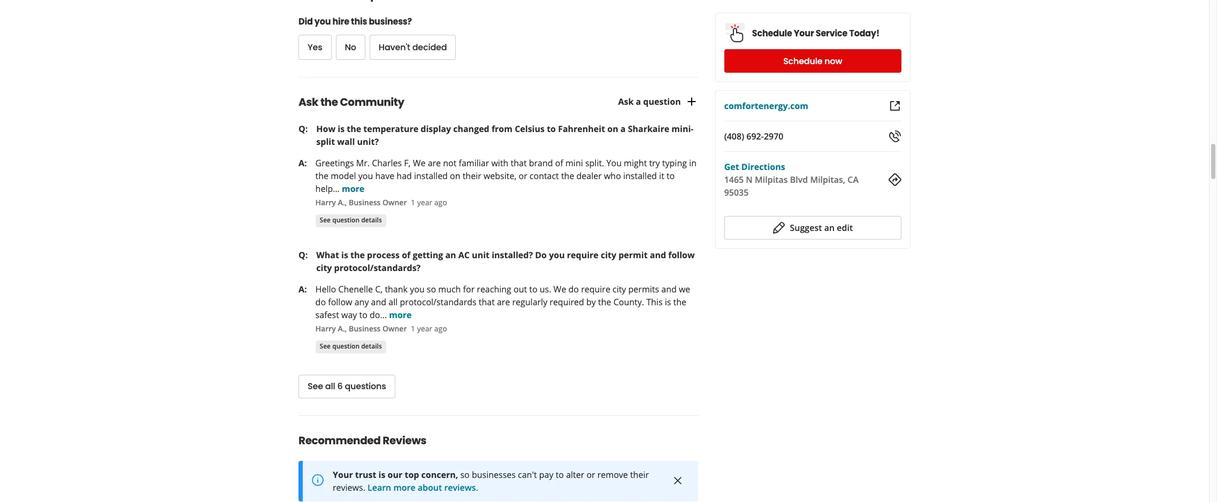 Task type: describe. For each thing, give the bounding box(es) containing it.
regularly
[[512, 296, 547, 308]]

more for and
[[389, 309, 412, 321]]

so businesses can't pay to alter or remove their reviews.
[[333, 469, 649, 494]]

to inside so businesses can't pay to alter or remove their reviews.
[[556, 469, 564, 481]]

or inside so businesses can't pay to alter or remove their reviews.
[[587, 469, 595, 481]]

have
[[375, 170, 394, 182]]

so inside hello chenelle c, thank you so much for reaching out to us.  we do require city permits and we do follow any and all protocol/standards that are regularly required by the county. this is the safest way to do…
[[427, 283, 436, 295]]

c,
[[375, 283, 383, 295]]

more for have
[[342, 183, 365, 195]]

haven't
[[379, 41, 410, 53]]

require inside hello chenelle c, thank you so much for reaching out to us.  we do require city permits and we do follow any and all protocol/standards that are regularly required by the county. this is the safest way to do…
[[581, 283, 610, 295]]

this
[[351, 15, 367, 28]]

all inside hello chenelle c, thank you so much for reaching out to us.  we do require city permits and we do follow any and all protocol/standards that are regularly required by the county. this is the safest way to do…
[[389, 296, 398, 308]]

1 for installed
[[411, 197, 415, 207]]

is inside how is the temperature display changed from celsius to fahrenheit on a sharkaire mini- split wall unit?
[[338, 123, 345, 135]]

so inside so businesses can't pay to alter or remove their reviews.
[[460, 469, 470, 481]]

(408)
[[724, 131, 744, 142]]

suggest
[[790, 222, 822, 234]]

a: for greetings mr. charles f,  we are not familiar with that brand of mini split. you might try typing in the model you have had installed on their website, or contact the dealer who installed it to help…
[[299, 157, 307, 169]]

2 installed from the left
[[623, 170, 657, 182]]

learn
[[368, 482, 391, 494]]

website,
[[484, 170, 516, 182]]

harry a., business owner 1 year ago for have
[[315, 197, 447, 207]]

protocol/standards?
[[334, 262, 421, 274]]

milpitas,
[[810, 174, 845, 186]]

harry for greetings mr. charles f,  we are not familiar with that brand of mini split. you might try typing in the model you have had installed on their website, or contact the dealer who installed it to help…
[[315, 197, 336, 207]]

did
[[299, 15, 313, 28]]

with
[[491, 157, 508, 169]]

permits
[[628, 283, 659, 295]]

year for protocol/standards
[[417, 324, 432, 334]]

safest
[[315, 309, 339, 321]]

display
[[421, 123, 451, 135]]

details for way
[[361, 342, 382, 351]]

decided
[[412, 41, 447, 53]]

permit
[[619, 249, 648, 261]]

on inside greetings mr. charles f,  we are not familiar with that brand of mini split. you might try typing in the model you have had installed on their website, or contact the dealer who installed it to help…
[[450, 170, 460, 182]]

ask the community
[[299, 95, 404, 110]]

chenelle
[[338, 283, 373, 295]]

hello chenelle c, thank you so much for reaching out to us.  we do require city permits and we do follow any and all protocol/standards that are regularly required by the county. this is the safest way to do…
[[315, 283, 690, 321]]

is inside hello chenelle c, thank you so much for reaching out to us.  we do require city permits and we do follow any and all protocol/standards that are regularly required by the county. this is the safest way to do…
[[665, 296, 671, 308]]

our
[[388, 469, 403, 481]]

learn more about reviews.
[[368, 482, 478, 494]]

what is the process of getting an ac unit installed? do you require city permit and follow city protocol/standards?
[[316, 249, 695, 274]]

see question details link for way
[[315, 341, 386, 354]]

ac
[[458, 249, 470, 261]]

the down the mini at left top
[[561, 170, 574, 182]]

24 info v2 image
[[311, 474, 324, 487]]

their inside so businesses can't pay to alter or remove their reviews.
[[630, 469, 649, 481]]

no
[[345, 41, 356, 53]]

business?
[[369, 15, 412, 28]]

recommended reviews element
[[281, 416, 698, 502]]

today!
[[849, 27, 880, 39]]

q: for how is the temperature display changed from celsius to fahrenheit on a sharkaire mini- split wall unit?
[[299, 123, 308, 135]]

help…
[[315, 183, 340, 195]]

(408) 692-2970
[[724, 131, 784, 142]]

unit
[[472, 249, 490, 261]]

1 horizontal spatial a
[[636, 96, 641, 107]]

ask the community element
[[281, 77, 715, 398]]

f,
[[404, 157, 411, 169]]

community
[[340, 95, 404, 110]]

unit?
[[357, 136, 379, 148]]

group inside share your experience element
[[299, 35, 622, 60]]

business for help…
[[349, 197, 381, 207]]

getting
[[413, 249, 443, 261]]

businesses
[[472, 469, 516, 481]]

to inside greetings mr. charles f,  we are not familiar with that brand of mini split. you might try typing in the model you have had installed on their website, or contact the dealer who installed it to help…
[[667, 170, 675, 182]]

to down 'any'
[[359, 309, 367, 321]]

harry for hello chenelle c, thank you so much for reaching out to us.  we do require city permits and we do follow any and all protocol/standards that are regularly required by the county. this is the safest way to do…
[[315, 324, 336, 334]]

question inside ask a question link
[[643, 96, 681, 107]]

hello
[[315, 283, 336, 295]]

in
[[689, 157, 697, 169]]

learn more about reviews. link
[[368, 482, 478, 494]]

24 external link v2 image
[[889, 100, 902, 112]]

follow inside hello chenelle c, thank you so much for reaching out to us.  we do require city permits and we do follow any and all protocol/standards that are regularly required by the county. this is the safest way to do…
[[328, 296, 352, 308]]

split.
[[585, 157, 604, 169]]

you right did
[[314, 15, 331, 28]]

see question details for way
[[320, 342, 382, 351]]

yes
[[308, 41, 322, 53]]

we inside greetings mr. charles f,  we are not familiar with that brand of mini split. you might try typing in the model you have had installed on their website, or contact the dealer who installed it to help…
[[413, 157, 426, 169]]

2970
[[764, 131, 784, 142]]

q: for what is the process of getting an ac unit installed? do you require city permit and follow city protocol/standards?
[[299, 249, 308, 261]]

ago for installed
[[434, 197, 447, 207]]

1 vertical spatial and
[[661, 283, 677, 295]]

the up help…
[[315, 170, 329, 182]]

see question details link for help…
[[315, 214, 386, 227]]

details for help…
[[361, 216, 382, 225]]

see all 6 questions
[[308, 381, 386, 393]]

split
[[316, 136, 335, 148]]

fahrenheit
[[558, 123, 605, 135]]

more inside info alert
[[393, 482, 416, 494]]

your inside info alert
[[333, 469, 353, 481]]

follow inside what is the process of getting an ac unit installed? do you require city permit and follow city protocol/standards?
[[668, 249, 695, 261]]

you inside hello chenelle c, thank you so much for reaching out to us.  we do require city permits and we do follow any and all protocol/standards that are regularly required by the county. this is the safest way to do…
[[410, 283, 425, 295]]

24 phone v2 image
[[889, 130, 902, 143]]

the inside how is the temperature display changed from celsius to fahrenheit on a sharkaire mini- split wall unit?
[[347, 123, 361, 135]]

all inside see all 6 questions link
[[325, 381, 335, 393]]

for
[[463, 283, 475, 295]]

you inside greetings mr. charles f,  we are not familiar with that brand of mini split. you might try typing in the model you have had installed on their website, or contact the dealer who installed it to help…
[[358, 170, 373, 182]]

how is the temperature display changed from celsius to fahrenheit on a sharkaire mini- split wall unit?
[[316, 123, 694, 148]]

required
[[550, 296, 584, 308]]

sharkaire
[[628, 123, 669, 135]]

recommended reviews
[[299, 433, 426, 448]]

2 vertical spatial and
[[371, 296, 386, 308]]

reviews
[[383, 433, 426, 448]]

greetings
[[315, 157, 354, 169]]

edit
[[837, 222, 853, 234]]

to left us.
[[529, 283, 537, 295]]

comfortenergy.com link
[[724, 100, 808, 112]]

mini-
[[672, 123, 694, 135]]

close image
[[671, 475, 684, 487]]

it
[[659, 170, 664, 182]]

schedule your service today!
[[752, 27, 880, 39]]

way
[[341, 309, 357, 321]]

1 vertical spatial city
[[316, 262, 332, 274]]

ca
[[848, 174, 859, 186]]

temperature
[[363, 123, 418, 135]]

us.
[[540, 283, 551, 295]]

haven't decided button
[[370, 35, 456, 60]]

see for greetings mr. charles f,  we are not familiar with that brand of mini split. you might try typing in the model you have had installed on their website, or contact the dealer who installed it to help…
[[320, 216, 331, 225]]

comfortenergy.com
[[724, 100, 808, 112]]

brand
[[529, 157, 553, 169]]

business for way
[[349, 324, 381, 334]]

mr.
[[356, 157, 370, 169]]

is inside what is the process of getting an ac unit installed? do you require city permit and follow city protocol/standards?
[[341, 249, 348, 261]]

24 pencil v2 image
[[773, 222, 786, 234]]

do
[[535, 249, 547, 261]]

the down we
[[673, 296, 686, 308]]

greetings mr. charles f,  we are not familiar with that brand of mini split. you might try typing in the model you have had installed on their website, or contact the dealer who installed it to help…
[[315, 157, 697, 195]]

6
[[337, 381, 343, 393]]

the right the by
[[598, 296, 611, 308]]

haven't decided
[[379, 41, 447, 53]]

wall
[[337, 136, 355, 148]]

a., for help…
[[338, 197, 347, 207]]

ask for ask a question
[[618, 96, 634, 107]]

and inside what is the process of getting an ac unit installed? do you require city permit and follow city protocol/standards?
[[650, 249, 666, 261]]

is inside info alert
[[379, 469, 385, 481]]

yes button
[[299, 35, 331, 60]]

celsius
[[515, 123, 545, 135]]



Task type: vqa. For each thing, say whether or not it's contained in the screenshot.
Write a Review
no



Task type: locate. For each thing, give the bounding box(es) containing it.
harry down safest
[[315, 324, 336, 334]]

see question details down help…
[[320, 216, 382, 225]]

q:
[[299, 123, 308, 135], [299, 249, 308, 261]]

more button for and
[[389, 309, 412, 321]]

1 down had
[[411, 197, 415, 207]]

see down safest
[[320, 342, 331, 351]]

1 vertical spatial on
[[450, 170, 460, 182]]

0 vertical spatial that
[[511, 157, 527, 169]]

charles
[[372, 157, 402, 169]]

harry down help…
[[315, 197, 336, 207]]

1 horizontal spatial we
[[554, 283, 566, 295]]

year down protocol/standards
[[417, 324, 432, 334]]

are down reaching
[[497, 296, 510, 308]]

more
[[342, 183, 365, 195], [389, 309, 412, 321], [393, 482, 416, 494]]

familiar
[[459, 157, 489, 169]]

city up county.
[[613, 283, 626, 295]]

1 business from the top
[[349, 197, 381, 207]]

1 vertical spatial a
[[621, 123, 626, 135]]

ask inside ask a question link
[[618, 96, 634, 107]]

year
[[417, 197, 432, 207], [417, 324, 432, 334]]

require right do
[[567, 249, 599, 261]]

require up the by
[[581, 283, 610, 295]]

692-
[[747, 131, 764, 142]]

see down help…
[[320, 216, 331, 225]]

1 vertical spatial details
[[361, 342, 382, 351]]

0 vertical spatial owner
[[383, 197, 407, 207]]

1 horizontal spatial all
[[389, 296, 398, 308]]

harry a., business owner 1 year ago
[[315, 197, 447, 207], [315, 324, 447, 334]]

info alert
[[299, 461, 698, 502]]

1 horizontal spatial do
[[569, 283, 579, 295]]

more button right do…
[[389, 309, 412, 321]]

1 q: from the top
[[299, 123, 308, 135]]

1 down protocol/standards
[[411, 324, 415, 334]]

0 vertical spatial require
[[567, 249, 599, 261]]

an inside what is the process of getting an ac unit installed? do you require city permit and follow city protocol/standards?
[[445, 249, 456, 261]]

1 vertical spatial q:
[[299, 249, 308, 261]]

1 installed from the left
[[414, 170, 448, 182]]

0 vertical spatial see question details
[[320, 216, 382, 225]]

24 directions v2 image
[[889, 173, 902, 186]]

1 harry a., business owner 1 year ago from the top
[[315, 197, 447, 207]]

1 see question details from the top
[[320, 216, 382, 225]]

follow
[[668, 249, 695, 261], [328, 296, 352, 308]]

2 ago from the top
[[434, 324, 447, 334]]

to inside how is the temperature display changed from celsius to fahrenheit on a sharkaire mini- split wall unit?
[[547, 123, 556, 135]]

2 year from the top
[[417, 324, 432, 334]]

0 vertical spatial we
[[413, 157, 426, 169]]

get directions link
[[724, 161, 785, 173]]

1 horizontal spatial installed
[[623, 170, 657, 182]]

0 horizontal spatial your
[[333, 469, 353, 481]]

their right 'remove'
[[630, 469, 649, 481]]

any
[[355, 296, 369, 308]]

and right 'permit'
[[650, 249, 666, 261]]

reviews.
[[333, 482, 365, 494], [444, 482, 478, 494]]

0 horizontal spatial more button
[[342, 183, 365, 195]]

harry a., business owner 1 year ago down do…
[[315, 324, 447, 334]]

contact
[[530, 170, 559, 182]]

1 a: from the top
[[299, 157, 307, 169]]

ask a question
[[618, 96, 681, 107]]

owner for had
[[383, 197, 407, 207]]

an left ac
[[445, 249, 456, 261]]

the up 'protocol/standards?' at the bottom left of page
[[350, 249, 365, 261]]

1 vertical spatial ago
[[434, 324, 447, 334]]

a., for way
[[338, 324, 347, 334]]

1 for protocol/standards
[[411, 324, 415, 334]]

2 vertical spatial question
[[332, 342, 360, 351]]

1 reviews. from the left
[[333, 482, 365, 494]]

require inside what is the process of getting an ac unit installed? do you require city permit and follow city protocol/standards?
[[567, 249, 599, 261]]

ask for ask the community
[[299, 95, 318, 110]]

q: left how
[[299, 123, 308, 135]]

county.
[[613, 296, 644, 308]]

1 horizontal spatial your
[[794, 27, 814, 39]]

reviews. inside so businesses can't pay to alter or remove their reviews.
[[333, 482, 365, 494]]

recommended
[[299, 433, 381, 448]]

harry a., business owner 1 year ago for and
[[315, 324, 447, 334]]

0 vertical spatial q:
[[299, 123, 308, 135]]

1 horizontal spatial reviews.
[[444, 482, 478, 494]]

the up how
[[320, 95, 338, 110]]

ago
[[434, 197, 447, 207], [434, 324, 447, 334]]

concern,
[[421, 469, 458, 481]]

on inside how is the temperature display changed from celsius to fahrenheit on a sharkaire mini- split wall unit?
[[607, 123, 618, 135]]

that right 'with'
[[511, 157, 527, 169]]

1 horizontal spatial ask
[[618, 96, 634, 107]]

year for installed
[[417, 197, 432, 207]]

1 vertical spatial harry a., business owner 1 year ago
[[315, 324, 447, 334]]

more button down model
[[342, 183, 365, 195]]

that down reaching
[[479, 296, 495, 308]]

and
[[650, 249, 666, 261], [661, 283, 677, 295], [371, 296, 386, 308]]

of inside what is the process of getting an ac unit installed? do you require city permit and follow city protocol/standards?
[[402, 249, 411, 261]]

1 vertical spatial see question details link
[[315, 341, 386, 354]]

0 horizontal spatial all
[[325, 381, 335, 393]]

see question details for help…
[[320, 216, 382, 225]]

0 vertical spatial schedule
[[752, 27, 792, 39]]

ask a question link
[[618, 95, 698, 108]]

is left our
[[379, 469, 385, 481]]

1 horizontal spatial on
[[607, 123, 618, 135]]

installed?
[[492, 249, 533, 261]]

schedule up schedule now link
[[752, 27, 792, 39]]

their down the familiar
[[463, 170, 481, 182]]

your
[[794, 27, 814, 39], [333, 469, 353, 481]]

your trust is our top concern,
[[333, 469, 458, 481]]

installed down might
[[623, 170, 657, 182]]

might
[[624, 157, 647, 169]]

1 horizontal spatial their
[[630, 469, 649, 481]]

to right 'celsius'
[[547, 123, 556, 135]]

question down help…
[[332, 216, 360, 225]]

1 vertical spatial do
[[315, 296, 326, 308]]

business down do…
[[349, 324, 381, 334]]

did you hire this business?
[[299, 15, 412, 28]]

0 horizontal spatial a
[[621, 123, 626, 135]]

schedule for schedule now
[[783, 55, 823, 67]]

an inside button
[[824, 222, 835, 234]]

0 vertical spatial harry a., business owner 1 year ago
[[315, 197, 447, 207]]

0 horizontal spatial their
[[463, 170, 481, 182]]

0 vertical spatial or
[[519, 170, 527, 182]]

0 vertical spatial see
[[320, 216, 331, 225]]

95035
[[724, 187, 749, 198]]

see all 6 questions link
[[299, 375, 395, 398]]

2 reviews. from the left
[[444, 482, 478, 494]]

group containing yes
[[299, 35, 622, 60]]

require
[[567, 249, 599, 261], [581, 283, 610, 295]]

0 horizontal spatial do
[[315, 296, 326, 308]]

see question details link down way in the bottom left of the page
[[315, 341, 386, 354]]

you
[[606, 157, 622, 169]]

2 q: from the top
[[299, 249, 308, 261]]

model
[[331, 170, 356, 182]]

is
[[338, 123, 345, 135], [341, 249, 348, 261], [665, 296, 671, 308], [379, 469, 385, 481]]

much
[[438, 283, 461, 295]]

city inside hello chenelle c, thank you so much for reaching out to us.  we do require city permits and we do follow any and all protocol/standards that are regularly required by the county. this is the safest way to do…
[[613, 283, 626, 295]]

0 vertical spatial an
[[824, 222, 835, 234]]

we inside hello chenelle c, thank you so much for reaching out to us.  we do require city permits and we do follow any and all protocol/standards that are regularly required by the county. this is the safest way to do…
[[554, 283, 566, 295]]

1 vertical spatial year
[[417, 324, 432, 334]]

on down not
[[450, 170, 460, 182]]

2 details from the top
[[361, 342, 382, 351]]

1 vertical spatial a.,
[[338, 324, 347, 334]]

24 add v2 image
[[685, 95, 698, 108]]

2 vertical spatial city
[[613, 283, 626, 295]]

are inside greetings mr. charles f,  we are not familiar with that brand of mini split. you might try typing in the model you have had installed on their website, or contact the dealer who installed it to help…
[[428, 157, 441, 169]]

1 details from the top
[[361, 216, 382, 225]]

0 horizontal spatial so
[[427, 283, 436, 295]]

question for what is the process of getting an ac unit installed? do you require city permit and follow city protocol/standards?
[[332, 342, 360, 351]]

get directions 1465 n milpitas blvd milpitas, ca 95035
[[724, 161, 859, 198]]

1 vertical spatial follow
[[328, 296, 352, 308]]

that inside hello chenelle c, thank you so much for reaching out to us.  we do require city permits and we do follow any and all protocol/standards that are regularly required by the county. this is the safest way to do…
[[479, 296, 495, 308]]

all
[[389, 296, 398, 308], [325, 381, 335, 393]]

to right the pay
[[556, 469, 564, 481]]

city
[[601, 249, 616, 261], [316, 262, 332, 274], [613, 283, 626, 295]]

year up "getting"
[[417, 197, 432, 207]]

0 vertical spatial a
[[636, 96, 641, 107]]

is right this
[[665, 296, 671, 308]]

owner down do…
[[383, 324, 407, 334]]

2 owner from the top
[[383, 324, 407, 334]]

1 owner from the top
[[383, 197, 407, 207]]

see left 6
[[308, 381, 323, 393]]

share your experience element
[[281, 0, 698, 60]]

the up wall
[[347, 123, 361, 135]]

so
[[427, 283, 436, 295], [460, 469, 470, 481]]

you right do
[[549, 249, 565, 261]]

2 vertical spatial more
[[393, 482, 416, 494]]

1 vertical spatial or
[[587, 469, 595, 481]]

details down do…
[[361, 342, 382, 351]]

0 vertical spatial harry
[[315, 197, 336, 207]]

we
[[413, 157, 426, 169], [554, 283, 566, 295]]

0 horizontal spatial we
[[413, 157, 426, 169]]

1 year from the top
[[417, 197, 432, 207]]

see question details link down help…
[[315, 214, 386, 227]]

their inside greetings mr. charles f,  we are not familiar with that brand of mini split. you might try typing in the model you have had installed on their website, or contact the dealer who installed it to help…
[[463, 170, 481, 182]]

0 vertical spatial your
[[794, 27, 814, 39]]

0 vertical spatial ago
[[434, 197, 447, 207]]

0 vertical spatial more
[[342, 183, 365, 195]]

pay
[[539, 469, 554, 481]]

0 vertical spatial do
[[569, 283, 579, 295]]

on right fahrenheit
[[607, 123, 618, 135]]

owner
[[383, 197, 407, 207], [383, 324, 407, 334]]

group
[[299, 35, 622, 60]]

how
[[316, 123, 336, 135]]

1 vertical spatial a:
[[299, 283, 307, 295]]

2 see question details link from the top
[[315, 341, 386, 354]]

0 vertical spatial their
[[463, 170, 481, 182]]

1 horizontal spatial are
[[497, 296, 510, 308]]

are inside hello chenelle c, thank you so much for reaching out to us.  we do require city permits and we do follow any and all protocol/standards that are regularly required by the county. this is the safest way to do…
[[497, 296, 510, 308]]

1 vertical spatial of
[[402, 249, 411, 261]]

more down top
[[393, 482, 416, 494]]

2 a., from the top
[[338, 324, 347, 334]]

questions
[[345, 381, 386, 393]]

0 horizontal spatial or
[[519, 170, 527, 182]]

your left the trust
[[333, 469, 353, 481]]

installed down not
[[414, 170, 448, 182]]

ago down protocol/standards
[[434, 324, 447, 334]]

to
[[547, 123, 556, 135], [667, 170, 675, 182], [529, 283, 537, 295], [359, 309, 367, 321], [556, 469, 564, 481]]

1 a., from the top
[[338, 197, 347, 207]]

all left 6
[[325, 381, 335, 393]]

1 vertical spatial all
[[325, 381, 335, 393]]

try
[[649, 157, 660, 169]]

you down 'mr.'
[[358, 170, 373, 182]]

more right do…
[[389, 309, 412, 321]]

follow up way in the bottom left of the page
[[328, 296, 352, 308]]

0 horizontal spatial ask
[[299, 95, 318, 110]]

1 see question details link from the top
[[315, 214, 386, 227]]

owner down had
[[383, 197, 407, 207]]

1 vertical spatial more button
[[389, 309, 412, 321]]

out
[[514, 283, 527, 295]]

question down way in the bottom left of the page
[[332, 342, 360, 351]]

1 vertical spatial we
[[554, 283, 566, 295]]

ask up sharkaire
[[618, 96, 634, 107]]

1 horizontal spatial so
[[460, 469, 470, 481]]

1 vertical spatial require
[[581, 283, 610, 295]]

that inside greetings mr. charles f,  we are not familiar with that brand of mini split. you might try typing in the model you have had installed on their website, or contact the dealer who installed it to help…
[[511, 157, 527, 169]]

to right it
[[667, 170, 675, 182]]

2 vertical spatial see
[[308, 381, 323, 393]]

2 harry from the top
[[315, 324, 336, 334]]

do down the hello
[[315, 296, 326, 308]]

reviews. down concern,
[[444, 482, 478, 494]]

0 vertical spatial a.,
[[338, 197, 347, 207]]

thank
[[385, 283, 408, 295]]

0 horizontal spatial installed
[[414, 170, 448, 182]]

1 horizontal spatial or
[[587, 469, 595, 481]]

ask up how
[[299, 95, 318, 110]]

question for how is the temperature display changed from celsius to fahrenheit on a sharkaire mini- split wall unit?
[[332, 216, 360, 225]]

is up wall
[[338, 123, 345, 135]]

1465
[[724, 174, 744, 186]]

1 ago from the top
[[434, 197, 447, 207]]

a left sharkaire
[[621, 123, 626, 135]]

and left we
[[661, 283, 677, 295]]

0 horizontal spatial on
[[450, 170, 460, 182]]

2 a: from the top
[[299, 283, 307, 295]]

more button for have
[[342, 183, 365, 195]]

1 vertical spatial that
[[479, 296, 495, 308]]

an left edit
[[824, 222, 835, 234]]

blvd
[[790, 174, 808, 186]]

that
[[511, 157, 527, 169], [479, 296, 495, 308]]

of inside greetings mr. charles f,  we are not familiar with that brand of mini split. you might try typing in the model you have had installed on their website, or contact the dealer who installed it to help…
[[555, 157, 563, 169]]

we right us.
[[554, 283, 566, 295]]

you right thank
[[410, 283, 425, 295]]

mini
[[566, 157, 583, 169]]

2 see question details from the top
[[320, 342, 382, 351]]

harry a., business owner 1 year ago down have
[[315, 197, 447, 207]]

this
[[646, 296, 663, 308]]

business down have
[[349, 197, 381, 207]]

schedule left now
[[783, 55, 823, 67]]

or left contact
[[519, 170, 527, 182]]

question left 24 add v2 icon
[[643, 96, 681, 107]]

is right what
[[341, 249, 348, 261]]

1 horizontal spatial that
[[511, 157, 527, 169]]

schedule
[[752, 27, 792, 39], [783, 55, 823, 67]]

1 vertical spatial their
[[630, 469, 649, 481]]

a., down way in the bottom left of the page
[[338, 324, 347, 334]]

1 1 from the top
[[411, 197, 415, 207]]

city left 'permit'
[[601, 249, 616, 261]]

q: left what
[[299, 249, 308, 261]]

follow up we
[[668, 249, 695, 261]]

so up protocol/standards
[[427, 283, 436, 295]]

1 harry from the top
[[315, 197, 336, 207]]

the inside what is the process of getting an ac unit installed? do you require city permit and follow city protocol/standards?
[[350, 249, 365, 261]]

who
[[604, 170, 621, 182]]

2 business from the top
[[349, 324, 381, 334]]

0 horizontal spatial are
[[428, 157, 441, 169]]

you
[[314, 15, 331, 28], [358, 170, 373, 182], [549, 249, 565, 261], [410, 283, 425, 295]]

1 vertical spatial harry
[[315, 324, 336, 334]]

0 vertical spatial year
[[417, 197, 432, 207]]

1 vertical spatial are
[[497, 296, 510, 308]]

schedule now
[[783, 55, 842, 67]]

ago for protocol/standards
[[434, 324, 447, 334]]

reaching
[[477, 283, 511, 295]]

dealer
[[577, 170, 602, 182]]

of left "getting"
[[402, 249, 411, 261]]

directions
[[741, 161, 785, 173]]

1 vertical spatial more
[[389, 309, 412, 321]]

0 horizontal spatial of
[[402, 249, 411, 261]]

of
[[555, 157, 563, 169], [402, 249, 411, 261]]

a inside how is the temperature display changed from celsius to fahrenheit on a sharkaire mini- split wall unit?
[[621, 123, 626, 135]]

and down c,
[[371, 296, 386, 308]]

installed
[[414, 170, 448, 182], [623, 170, 657, 182]]

2 1 from the top
[[411, 324, 415, 334]]

business
[[349, 197, 381, 207], [349, 324, 381, 334]]

2 harry a., business owner 1 year ago from the top
[[315, 324, 447, 334]]

1 vertical spatial see
[[320, 342, 331, 351]]

a: left greetings
[[299, 157, 307, 169]]

from
[[492, 123, 513, 135]]

0 vertical spatial details
[[361, 216, 382, 225]]

milpitas
[[755, 174, 788, 186]]

or right alter
[[587, 469, 595, 481]]

0 vertical spatial city
[[601, 249, 616, 261]]

see question details down way in the bottom left of the page
[[320, 342, 382, 351]]

0 vertical spatial more button
[[342, 183, 365, 195]]

a., down help…
[[338, 197, 347, 207]]

are left not
[[428, 157, 441, 169]]

you inside what is the process of getting an ac unit installed? do you require city permit and follow city protocol/standards?
[[549, 249, 565, 261]]

0 horizontal spatial an
[[445, 249, 456, 261]]

all down thank
[[389, 296, 398, 308]]

0 vertical spatial a:
[[299, 157, 307, 169]]

0 vertical spatial 1
[[411, 197, 415, 207]]

0 vertical spatial on
[[607, 123, 618, 135]]

1 horizontal spatial follow
[[668, 249, 695, 261]]

schedule for schedule your service today!
[[752, 27, 792, 39]]

do
[[569, 283, 579, 295], [315, 296, 326, 308]]

no button
[[336, 35, 365, 60]]

more down model
[[342, 183, 365, 195]]

details up process
[[361, 216, 382, 225]]

0 vertical spatial all
[[389, 296, 398, 308]]

1 vertical spatial see question details
[[320, 342, 382, 351]]

we right f,
[[413, 157, 426, 169]]

process
[[367, 249, 400, 261]]

a up sharkaire
[[636, 96, 641, 107]]

owner for all
[[383, 324, 407, 334]]

so right concern,
[[460, 469, 470, 481]]

0 vertical spatial question
[[643, 96, 681, 107]]

reviews. down the trust
[[333, 482, 365, 494]]

1 vertical spatial schedule
[[783, 55, 823, 67]]

ago down not
[[434, 197, 447, 207]]

1 vertical spatial 1
[[411, 324, 415, 334]]

0 vertical spatial of
[[555, 157, 563, 169]]

0 horizontal spatial reviews.
[[333, 482, 365, 494]]

get
[[724, 161, 739, 173]]

of left the mini at left top
[[555, 157, 563, 169]]

city down what
[[316, 262, 332, 274]]

or inside greetings mr. charles f,  we are not familiar with that brand of mini split. you might try typing in the model you have had installed on their website, or contact the dealer who installed it to help…
[[519, 170, 527, 182]]

1 vertical spatial your
[[333, 469, 353, 481]]

0 vertical spatial see question details link
[[315, 214, 386, 227]]

by
[[586, 296, 596, 308]]

a: left the hello
[[299, 283, 307, 295]]

alter
[[566, 469, 584, 481]]

1 horizontal spatial an
[[824, 222, 835, 234]]

1 horizontal spatial more button
[[389, 309, 412, 321]]

suggest an edit
[[790, 222, 853, 234]]

a: for hello chenelle c, thank you so much for reaching out to us.  we do require city permits and we do follow any and all protocol/standards that are regularly required by the county. this is the safest way to do…
[[299, 283, 307, 295]]

0 vertical spatial and
[[650, 249, 666, 261]]

0 vertical spatial are
[[428, 157, 441, 169]]

see for hello chenelle c, thank you so much for reaching out to us.  we do require city permits and we do follow any and all protocol/standards that are regularly required by the county. this is the safest way to do…
[[320, 342, 331, 351]]

do up required
[[569, 283, 579, 295]]

0 vertical spatial so
[[427, 283, 436, 295]]

your left service
[[794, 27, 814, 39]]



